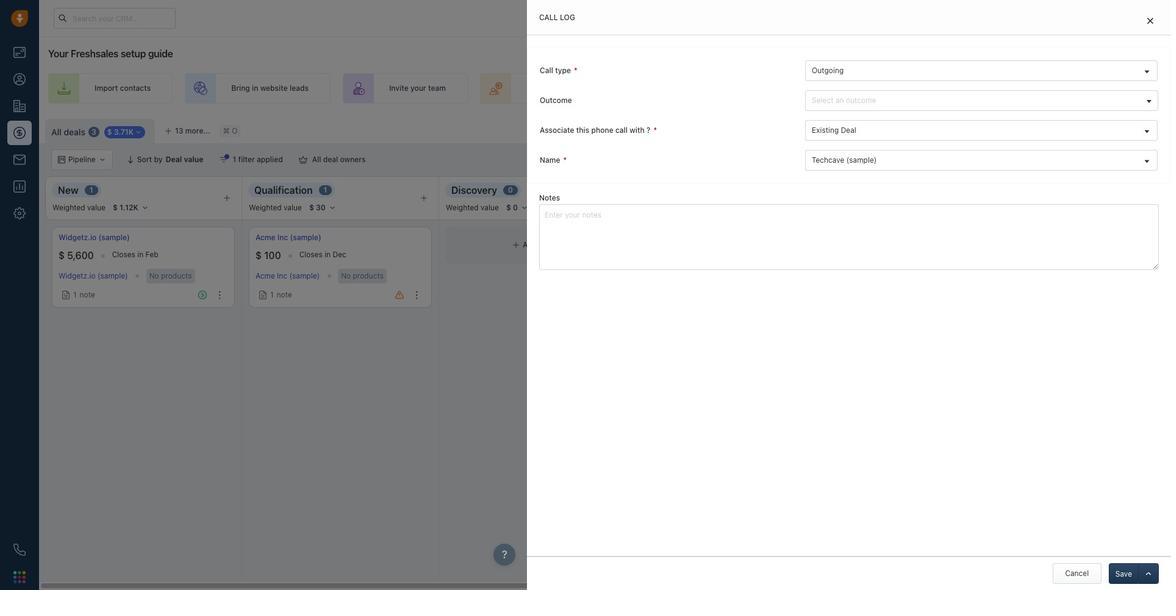 Task type: describe. For each thing, give the bounding box(es) containing it.
call for call type
[[540, 66, 554, 75]]

1 acme inc (sample) from the top
[[256, 233, 322, 242]]

pipeline
[[919, 84, 947, 93]]

website
[[260, 84, 288, 93]]

$ 100
[[256, 250, 281, 261]]

techcave
[[812, 156, 845, 165]]

name
[[540, 156, 561, 165]]

1 horizontal spatial add deal
[[1027, 84, 1058, 93]]

closes for $ 5,600
[[112, 250, 135, 259]]

cancel
[[1066, 569, 1090, 579]]

outcome
[[540, 96, 572, 105]]

add deal button
[[1112, 119, 1166, 140]]

2 acme inc (sample) link from the top
[[256, 272, 320, 281]]

route
[[527, 84, 547, 93]]

1 filter applied
[[233, 155, 283, 164]]

in for qualification
[[325, 250, 331, 259]]

contacts
[[120, 84, 151, 93]]

existing
[[812, 126, 839, 135]]

no products for $ 5,600
[[149, 272, 192, 281]]

(sample) down closes in dec
[[290, 272, 320, 281]]

closes for $ 100
[[299, 250, 323, 259]]

cancel button
[[1053, 564, 1102, 585]]

route leads to your team link
[[480, 73, 637, 104]]

set up your sales pipeline link
[[810, 73, 969, 104]]

all for deal
[[312, 155, 321, 164]]

2 widgetz.io from the top
[[59, 272, 96, 281]]

freshsales
[[71, 48, 119, 59]]

techcave (sample) link
[[806, 151, 1158, 170]]

type
[[556, 66, 571, 75]]

$ for $ 100
[[256, 250, 262, 261]]

to
[[570, 84, 577, 93]]

up
[[870, 84, 879, 93]]

$ 5,600
[[59, 250, 94, 261]]

1 down 100
[[270, 291, 274, 300]]

select an outcome
[[812, 96, 877, 105]]

phone image
[[13, 544, 26, 557]]

route leads to your team
[[527, 84, 615, 93]]

(sample) inside dialog
[[847, 156, 877, 165]]

1 note for $ 100
[[270, 291, 292, 300]]

all deal owners
[[312, 155, 366, 164]]

note for $ 100
[[277, 291, 292, 300]]

no for $ 100
[[341, 272, 351, 281]]

call log
[[540, 13, 576, 22]]

1 widgetz.io from the top
[[59, 233, 97, 242]]

import
[[95, 84, 118, 93]]

0
[[508, 186, 513, 195]]

call for call log
[[540, 13, 558, 22]]

1 horizontal spatial container_wx8msf4aqz5i3rn1 image
[[259, 291, 267, 300]]

?
[[647, 126, 651, 135]]

this
[[577, 126, 590, 135]]

freshworks switcher image
[[13, 572, 26, 584]]

2 widgetz.io (sample) link from the top
[[59, 272, 128, 281]]

2 team from the left
[[597, 84, 615, 93]]

invite
[[389, 84, 409, 93]]

⌘
[[223, 127, 230, 136]]

Search field
[[1106, 150, 1167, 170]]

products for $ 100
[[353, 272, 384, 281]]

Enter your notes text field
[[540, 205, 1160, 270]]

sales
[[898, 84, 917, 93]]

set
[[856, 84, 868, 93]]

1 widgetz.io (sample) from the top
[[59, 233, 130, 242]]

setup
[[121, 48, 146, 59]]

1 acme from the top
[[256, 233, 276, 242]]

1 acme inc (sample) link from the top
[[256, 233, 322, 243]]

1 down the $ 5,600 in the top of the page
[[73, 291, 77, 300]]

all deals 3
[[51, 127, 96, 137]]

13 more...
[[175, 126, 210, 136]]

qualification
[[255, 185, 313, 196]]

call
[[616, 126, 628, 135]]

13 more... button
[[158, 123, 217, 140]]

outgoing
[[812, 66, 844, 75]]

your
[[48, 48, 68, 59]]

container_wx8msf4aqz5i3rn1 image for 1
[[62, 291, 70, 300]]

invite your team link
[[343, 73, 468, 104]]

all deal owners button
[[291, 150, 374, 170]]

(sample) down closes in feb
[[98, 272, 128, 281]]

with
[[630, 126, 645, 135]]

all deals link
[[51, 126, 85, 138]]

5,600
[[67, 250, 94, 261]]

set up your sales pipeline
[[856, 84, 947, 93]]

(sample) up closes in feb
[[99, 233, 130, 242]]

2 inc from the top
[[277, 272, 288, 281]]

outcome
[[847, 96, 877, 105]]

add deal link
[[981, 73, 1080, 104]]

select an outcome button
[[806, 90, 1159, 111]]

owners
[[340, 155, 366, 164]]

100
[[264, 250, 281, 261]]

more...
[[185, 126, 210, 136]]



Task type: locate. For each thing, give the bounding box(es) containing it.
save button
[[1110, 564, 1139, 585]]

deal
[[1043, 84, 1058, 93], [1145, 125, 1160, 134], [323, 155, 338, 164], [539, 241, 554, 250]]

0 vertical spatial widgetz.io (sample) link
[[59, 233, 130, 243]]

1 closes from the left
[[112, 250, 135, 259]]

leads
[[290, 84, 309, 93], [549, 84, 568, 93]]

leads up outcome
[[549, 84, 568, 93]]

3
[[91, 128, 96, 137]]

1 horizontal spatial team
[[597, 84, 615, 93]]

1
[[233, 155, 236, 164], [90, 186, 93, 195], [324, 186, 327, 195], [73, 291, 77, 300], [270, 291, 274, 300]]

(sample) down deal
[[847, 156, 877, 165]]

widgetz.io (sample)
[[59, 233, 130, 242], [59, 272, 128, 281]]

1 note from the left
[[80, 291, 95, 300]]

1 1 note from the left
[[73, 291, 95, 300]]

2 horizontal spatial add deal
[[1129, 125, 1160, 134]]

widgetz.io (sample) link up 5,600
[[59, 233, 130, 243]]

note for $ 5,600
[[80, 291, 95, 300]]

2 your from the left
[[579, 84, 595, 93]]

0 vertical spatial add
[[1027, 84, 1041, 93]]

select
[[812, 96, 834, 105]]

1 vertical spatial acme inc (sample) link
[[256, 272, 320, 281]]

$ for $ 5,600
[[59, 250, 65, 261]]

your right invite
[[411, 84, 426, 93]]

1 note for $ 5,600
[[73, 291, 95, 300]]

acme inc (sample) link up 100
[[256, 233, 322, 243]]

3 your from the left
[[881, 84, 896, 93]]

products for $ 5,600
[[161, 272, 192, 281]]

feb
[[146, 250, 158, 259]]

call left 'type'
[[540, 66, 554, 75]]

deal inside button
[[1145, 125, 1160, 134]]

1 leads from the left
[[290, 84, 309, 93]]

add deal
[[1027, 84, 1058, 93], [1129, 125, 1160, 134], [523, 241, 554, 250]]

inc
[[278, 233, 288, 242], [277, 272, 288, 281]]

o
[[232, 127, 238, 136]]

1 horizontal spatial no products
[[341, 272, 384, 281]]

2 products from the left
[[353, 272, 384, 281]]

0 horizontal spatial note
[[80, 291, 95, 300]]

0 horizontal spatial your
[[411, 84, 426, 93]]

existing deal link
[[806, 121, 1158, 140]]

1 $ from the left
[[59, 250, 65, 261]]

0 horizontal spatial $
[[59, 250, 65, 261]]

team
[[428, 84, 446, 93], [597, 84, 615, 93]]

acme inc (sample) link down 100
[[256, 272, 320, 281]]

note down 5,600
[[80, 291, 95, 300]]

note down 100
[[277, 291, 292, 300]]

container_wx8msf4aqz5i3rn1 image down the $ 5,600 in the top of the page
[[62, 291, 70, 300]]

widgetz.io down the $ 5,600 in the top of the page
[[59, 272, 96, 281]]

phone
[[592, 126, 614, 135]]

outgoing link
[[806, 61, 1158, 81]]

2 horizontal spatial container_wx8msf4aqz5i3rn1 image
[[513, 242, 520, 249]]

closes
[[112, 250, 135, 259], [299, 250, 323, 259]]

1 horizontal spatial 1 note
[[270, 291, 292, 300]]

dialog
[[527, 0, 1172, 591]]

(sample)
[[847, 156, 877, 165], [99, 233, 130, 242], [290, 233, 322, 242], [98, 272, 128, 281], [290, 272, 320, 281]]

1 inc from the top
[[278, 233, 288, 242]]

0 vertical spatial call
[[540, 13, 558, 22]]

acme inc (sample)
[[256, 233, 322, 242], [256, 272, 320, 281]]

13
[[175, 126, 183, 136]]

1 no from the left
[[149, 272, 159, 281]]

0 vertical spatial widgetz.io (sample)
[[59, 233, 130, 242]]

container_wx8msf4aqz5i3rn1 image
[[299, 156, 307, 164], [513, 242, 520, 249], [62, 291, 70, 300]]

1 vertical spatial widgetz.io
[[59, 272, 96, 281]]

container_wx8msf4aqz5i3rn1 image down the $ 100
[[259, 291, 267, 300]]

0 vertical spatial acme inc (sample)
[[256, 233, 322, 242]]

discovery
[[452, 185, 497, 196]]

2 acme from the top
[[256, 272, 275, 281]]

1 horizontal spatial no
[[341, 272, 351, 281]]

container_wx8msf4aqz5i3rn1 image inside all deal owners 'button'
[[299, 156, 307, 164]]

1 vertical spatial add
[[1129, 125, 1143, 134]]

bring
[[231, 84, 250, 93]]

2 horizontal spatial your
[[881, 84, 896, 93]]

associate this phone call with ?
[[540, 126, 651, 135]]

inc up 100
[[278, 233, 288, 242]]

1 vertical spatial acme inc (sample)
[[256, 272, 320, 281]]

filter
[[238, 155, 255, 164]]

2 acme inc (sample) from the top
[[256, 272, 320, 281]]

save
[[1116, 570, 1133, 579]]

0 horizontal spatial no products
[[149, 272, 192, 281]]

an
[[836, 96, 845, 105]]

1 team from the left
[[428, 84, 446, 93]]

0 vertical spatial acme inc (sample) link
[[256, 233, 322, 243]]

2 leads from the left
[[549, 84, 568, 93]]

existing deal
[[812, 126, 857, 135]]

0 vertical spatial widgetz.io
[[59, 233, 97, 242]]

call type
[[540, 66, 571, 75]]

0 horizontal spatial all
[[51, 127, 62, 137]]

0 horizontal spatial add deal
[[523, 241, 554, 250]]

1 horizontal spatial container_wx8msf4aqz5i3rn1 image
[[299, 156, 307, 164]]

acme
[[256, 233, 276, 242], [256, 272, 275, 281]]

bring in website leads
[[231, 84, 309, 93]]

associate
[[540, 126, 575, 135]]

acme inc (sample) up 100
[[256, 233, 322, 242]]

1 horizontal spatial $
[[256, 250, 262, 261]]

2 no products from the left
[[341, 272, 384, 281]]

acme inc (sample) down 100
[[256, 272, 320, 281]]

closes left the feb
[[112, 250, 135, 259]]

1 horizontal spatial all
[[312, 155, 321, 164]]

2 $ from the left
[[256, 250, 262, 261]]

no down dec
[[341, 272, 351, 281]]

1 note
[[73, 291, 95, 300], [270, 291, 292, 300]]

0 vertical spatial all
[[51, 127, 62, 137]]

log
[[560, 13, 576, 22]]

1 products from the left
[[161, 272, 192, 281]]

1 horizontal spatial closes
[[299, 250, 323, 259]]

widgetz.io (sample) link
[[59, 233, 130, 243], [59, 272, 128, 281]]

2 vertical spatial add
[[523, 241, 537, 250]]

1 horizontal spatial your
[[579, 84, 595, 93]]

$ left 5,600
[[59, 250, 65, 261]]

2 1 note from the left
[[270, 291, 292, 300]]

note
[[80, 291, 95, 300], [277, 291, 292, 300]]

2 widgetz.io (sample) from the top
[[59, 272, 128, 281]]

1 horizontal spatial in
[[252, 84, 258, 93]]

applied
[[257, 155, 283, 164]]

your
[[411, 84, 426, 93], [579, 84, 595, 93], [881, 84, 896, 93]]

dialog containing call log
[[527, 0, 1172, 591]]

1 vertical spatial widgetz.io (sample) link
[[59, 272, 128, 281]]

0 horizontal spatial no
[[149, 272, 159, 281]]

team right invite
[[428, 84, 446, 93]]

0 horizontal spatial in
[[137, 250, 144, 259]]

call left log
[[540, 13, 558, 22]]

0 vertical spatial container_wx8msf4aqz5i3rn1 image
[[299, 156, 307, 164]]

2 closes from the left
[[299, 250, 323, 259]]

2 no from the left
[[341, 272, 351, 281]]

guide
[[148, 48, 173, 59]]

1 your from the left
[[411, 84, 426, 93]]

in right bring
[[252, 84, 258, 93]]

widgetz.io up the $ 5,600 in the top of the page
[[59, 233, 97, 242]]

⌘ o
[[223, 127, 238, 136]]

acme up the $ 100
[[256, 233, 276, 242]]

acme down the $ 100
[[256, 272, 275, 281]]

2 horizontal spatial add
[[1129, 125, 1143, 134]]

0 vertical spatial container_wx8msf4aqz5i3rn1 image
[[219, 156, 228, 164]]

0 vertical spatial acme
[[256, 233, 276, 242]]

1 no products from the left
[[149, 272, 192, 281]]

container_wx8msf4aqz5i3rn1 image right applied
[[299, 156, 307, 164]]

close image
[[1148, 17, 1154, 24]]

1 vertical spatial call
[[540, 66, 554, 75]]

$ left 100
[[256, 250, 262, 261]]

1 filter applied button
[[212, 150, 291, 170]]

1 vertical spatial container_wx8msf4aqz5i3rn1 image
[[259, 291, 267, 300]]

your right the up
[[881, 84, 896, 93]]

container_wx8msf4aqz5i3rn1 image down 0
[[513, 242, 520, 249]]

inc down 100
[[277, 272, 288, 281]]

0 horizontal spatial container_wx8msf4aqz5i3rn1 image
[[219, 156, 228, 164]]

1 inside button
[[233, 155, 236, 164]]

(sample) up closes in dec
[[290, 233, 322, 242]]

all left owners
[[312, 155, 321, 164]]

products
[[161, 272, 192, 281], [353, 272, 384, 281]]

1 vertical spatial widgetz.io (sample)
[[59, 272, 128, 281]]

your right to
[[579, 84, 595, 93]]

no for $ 5,600
[[149, 272, 159, 281]]

widgetz.io
[[59, 233, 97, 242], [59, 272, 96, 281]]

all for deals
[[51, 127, 62, 137]]

in for new
[[137, 250, 144, 259]]

leads right website
[[290, 84, 309, 93]]

0 horizontal spatial container_wx8msf4aqz5i3rn1 image
[[62, 291, 70, 300]]

bring in website leads link
[[185, 73, 331, 104]]

call
[[540, 13, 558, 22], [540, 66, 554, 75]]

all left 'deals' at the left of page
[[51, 127, 62, 137]]

1 left filter
[[233, 155, 236, 164]]

1 vertical spatial acme
[[256, 272, 275, 281]]

2 vertical spatial add deal
[[523, 241, 554, 250]]

1 horizontal spatial leads
[[549, 84, 568, 93]]

$
[[59, 250, 65, 261], [256, 250, 262, 261]]

in
[[252, 84, 258, 93], [137, 250, 144, 259], [325, 250, 331, 259]]

team right to
[[597, 84, 615, 93]]

your freshsales setup guide
[[48, 48, 173, 59]]

import contacts
[[95, 84, 151, 93]]

0 vertical spatial add deal
[[1027, 84, 1058, 93]]

add deal inside button
[[1129, 125, 1160, 134]]

container_wx8msf4aqz5i3rn1 image inside 1 filter applied button
[[219, 156, 228, 164]]

1 note down 5,600
[[73, 291, 95, 300]]

no down the feb
[[149, 272, 159, 281]]

acme inc (sample) link
[[256, 233, 322, 243], [256, 272, 320, 281]]

0 horizontal spatial leads
[[290, 84, 309, 93]]

2 vertical spatial container_wx8msf4aqz5i3rn1 image
[[62, 291, 70, 300]]

container_wx8msf4aqz5i3rn1 image
[[219, 156, 228, 164], [259, 291, 267, 300]]

add
[[1027, 84, 1041, 93], [1129, 125, 1143, 134], [523, 241, 537, 250]]

all
[[51, 127, 62, 137], [312, 155, 321, 164]]

0 horizontal spatial closes
[[112, 250, 135, 259]]

1 vertical spatial all
[[312, 155, 321, 164]]

container_wx8msf4aqz5i3rn1 image left filter
[[219, 156, 228, 164]]

1 right new at the left top of page
[[90, 186, 93, 195]]

1 horizontal spatial note
[[277, 291, 292, 300]]

no products for $ 100
[[341, 272, 384, 281]]

widgetz.io (sample) link down 5,600
[[59, 272, 128, 281]]

all inside 'button'
[[312, 155, 321, 164]]

0 horizontal spatial team
[[428, 84, 446, 93]]

deal
[[841, 126, 857, 135]]

no products down the feb
[[149, 272, 192, 281]]

0 vertical spatial inc
[[278, 233, 288, 242]]

closes left dec
[[299, 250, 323, 259]]

dec
[[333, 250, 347, 259]]

new
[[58, 185, 79, 196]]

1 vertical spatial inc
[[277, 272, 288, 281]]

techcave (sample)
[[812, 156, 877, 165]]

1 note down 100
[[270, 291, 292, 300]]

container_wx8msf4aqz5i3rn1 image for add deal
[[513, 242, 520, 249]]

widgetz.io (sample) up 5,600
[[59, 233, 130, 242]]

add inside button
[[1129, 125, 1143, 134]]

1 down all deal owners 'button'
[[324, 186, 327, 195]]

deals
[[64, 127, 85, 137]]

no products
[[149, 272, 192, 281], [341, 272, 384, 281]]

1 widgetz.io (sample) link from the top
[[59, 233, 130, 243]]

no products down dec
[[341, 272, 384, 281]]

widgetz.io (sample) down 5,600
[[59, 272, 128, 281]]

in left the feb
[[137, 250, 144, 259]]

closes in feb
[[112, 250, 158, 259]]

in left dec
[[325, 250, 331, 259]]

phone element
[[7, 538, 32, 563]]

0 horizontal spatial products
[[161, 272, 192, 281]]

closes in dec
[[299, 250, 347, 259]]

0 horizontal spatial 1 note
[[73, 291, 95, 300]]

2 note from the left
[[277, 291, 292, 300]]

1 vertical spatial container_wx8msf4aqz5i3rn1 image
[[513, 242, 520, 249]]

in inside the bring in website leads link
[[252, 84, 258, 93]]

invite your team
[[389, 84, 446, 93]]

deal inside 'button'
[[323, 155, 338, 164]]

1 vertical spatial add deal
[[1129, 125, 1160, 134]]

import contacts link
[[48, 73, 173, 104]]

1 horizontal spatial products
[[353, 272, 384, 281]]

1 horizontal spatial add
[[1027, 84, 1041, 93]]

Search your CRM... text field
[[54, 8, 176, 29]]

notes
[[540, 193, 560, 203]]

0 horizontal spatial add
[[523, 241, 537, 250]]

2 horizontal spatial in
[[325, 250, 331, 259]]



Task type: vqa. For each thing, say whether or not it's contained in the screenshot.
"all deals 3"
yes



